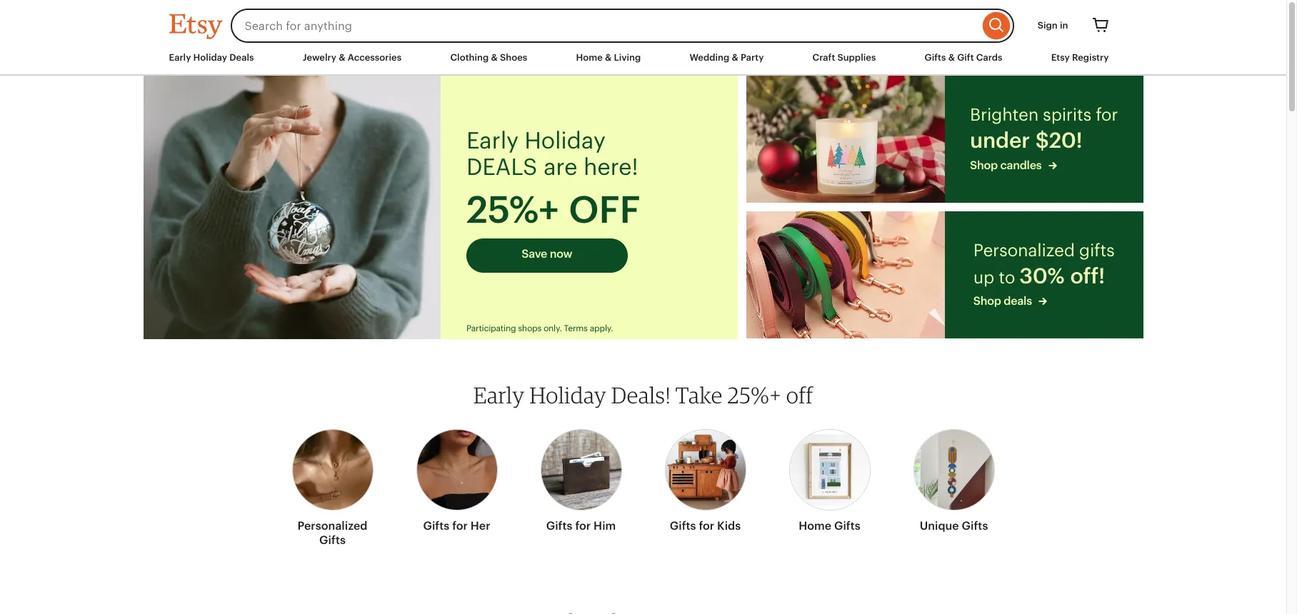 Task type: vqa. For each thing, say whether or not it's contained in the screenshot.
Unique Gifts link
yes



Task type: locate. For each thing, give the bounding box(es) containing it.
for for gifts for kids
[[699, 519, 715, 533]]

clothing
[[450, 52, 489, 63]]

1 vertical spatial personalized
[[298, 519, 368, 533]]

home inside menu bar
[[576, 52, 603, 63]]

kids
[[717, 519, 741, 533]]

menu bar containing early holiday deals
[[169, 51, 1118, 76]]

gifts for him link
[[540, 421, 622, 539]]

shoes
[[500, 52, 527, 63]]

2 & from the left
[[491, 52, 498, 63]]

early for early holiday deals are here!
[[466, 128, 519, 154]]

save now
[[522, 247, 573, 261]]

3 & from the left
[[605, 52, 612, 63]]

home gifts
[[799, 519, 861, 533]]

personalized
[[974, 241, 1075, 260], [298, 519, 368, 533]]

deals are here!
[[466, 154, 638, 180]]

home & living menu item
[[576, 52, 641, 63]]

holiday
[[193, 52, 227, 63], [525, 128, 606, 154], [530, 382, 607, 409]]

early holiday deals! take 25%+ off
[[474, 382, 813, 409]]

up to 30% off! shop deals
[[974, 264, 1105, 308]]

a festive scene featuring a candle shown with a holiday message and colorfully illustrated trees on its label. image
[[747, 76, 945, 203]]

holiday down only.
[[530, 382, 607, 409]]

0 vertical spatial shop
[[970, 159, 998, 172]]

0 vertical spatial home
[[576, 52, 603, 63]]

shop
[[970, 159, 998, 172], [974, 295, 1001, 308]]

accessories
[[348, 52, 402, 63]]

holiday for deals!
[[530, 382, 607, 409]]

early
[[169, 52, 191, 63], [466, 128, 519, 154], [474, 382, 525, 409]]

terms apply.
[[564, 324, 613, 334]]

save
[[522, 247, 547, 261]]

early down participating
[[474, 382, 525, 409]]

holiday for deals are here!
[[525, 128, 606, 154]]

0 horizontal spatial home
[[576, 52, 603, 63]]

&
[[339, 52, 345, 63], [491, 52, 498, 63], [605, 52, 612, 63], [732, 52, 739, 63], [949, 52, 955, 63]]

only.
[[544, 324, 562, 334]]

personalized gifts
[[974, 241, 1115, 260]]

1 vertical spatial home
[[799, 519, 832, 533]]

for for gifts for her
[[452, 519, 468, 533]]

gift
[[957, 52, 974, 63]]

for
[[1096, 105, 1118, 125], [452, 519, 468, 533], [575, 519, 591, 533], [699, 519, 715, 533]]

for left kids on the bottom of the page
[[699, 519, 715, 533]]

0 vertical spatial holiday
[[193, 52, 227, 63]]

4 & from the left
[[732, 52, 739, 63]]

2 vertical spatial holiday
[[530, 382, 607, 409]]

early left deals
[[169, 52, 191, 63]]

craft supplies
[[813, 52, 876, 63]]

early up "deals are here!"
[[466, 128, 519, 154]]

for for gifts for him
[[575, 519, 591, 533]]

0 horizontal spatial personalized
[[298, 519, 368, 533]]

etsy registry
[[1051, 52, 1109, 63]]

for right spirits
[[1096, 105, 1118, 125]]

& left shoes
[[491, 52, 498, 63]]

her
[[471, 519, 491, 533]]

jewelry & accessories
[[303, 52, 402, 63]]

0 vertical spatial early
[[169, 52, 191, 63]]

shop down "up"
[[974, 295, 1001, 308]]

for left him
[[575, 519, 591, 533]]

a personalized ornament commemorating a child's first holiday featuring ornate lettering and subtle patterns. image
[[143, 76, 441, 339]]

deals
[[1004, 295, 1032, 308]]

brighten
[[970, 105, 1039, 125]]

holiday inside early holiday deals are here!
[[525, 128, 606, 154]]

gifts for kids
[[670, 519, 741, 533]]

& right the jewelry
[[339, 52, 345, 63]]

early holiday deals link
[[169, 51, 254, 64]]

sign in button
[[1027, 13, 1079, 39]]

sign in banner
[[143, 0, 1143, 51]]

a collection of multi-colored dog leashes with rose gold latches, which can be customized with a pet name. image
[[747, 211, 945, 339]]

registry
[[1072, 52, 1109, 63]]

candles
[[1001, 159, 1042, 172]]

craft supplies menu item
[[813, 52, 876, 63]]

wedding & party menu item
[[690, 52, 764, 63]]

wedding
[[690, 52, 730, 63]]

None search field
[[230, 9, 1014, 43]]

etsy registry link
[[1051, 51, 1109, 64]]

& left living
[[605, 52, 612, 63]]

0 vertical spatial personalized
[[974, 241, 1075, 260]]

1 horizontal spatial home
[[799, 519, 832, 533]]

shops
[[518, 324, 542, 334]]

craft
[[813, 52, 835, 63]]

shop left candles
[[970, 159, 998, 172]]

holiday up "deals are here!"
[[525, 128, 606, 154]]

under $20!
[[970, 128, 1083, 153]]

holiday inside menu bar
[[193, 52, 227, 63]]

1 vertical spatial early
[[466, 128, 519, 154]]

holiday for deals
[[193, 52, 227, 63]]

& left gift at the right top
[[949, 52, 955, 63]]

Search for anything text field
[[230, 9, 979, 43]]

5 & from the left
[[949, 52, 955, 63]]

unique gifts
[[920, 519, 988, 533]]

save now link
[[466, 239, 628, 273]]

brighten spirits for under $20! shop candles
[[970, 105, 1118, 172]]

jewelry
[[303, 52, 337, 63]]

spirits
[[1043, 105, 1092, 125]]

holiday left deals
[[193, 52, 227, 63]]

gifts
[[1079, 241, 1115, 260]]

clothing & shoes link
[[450, 51, 527, 64]]

clothing & shoes
[[450, 52, 527, 63]]

home gifts link
[[789, 421, 871, 539]]

to
[[999, 268, 1015, 287]]

gifts for kids link
[[665, 421, 746, 539]]

deals
[[229, 52, 254, 63]]

2 vertical spatial early
[[474, 382, 525, 409]]

unique
[[920, 519, 959, 533]]

1 vertical spatial shop
[[974, 295, 1001, 308]]

home
[[576, 52, 603, 63], [799, 519, 832, 533]]

1 vertical spatial holiday
[[525, 128, 606, 154]]

gifts for him
[[546, 519, 616, 533]]

living
[[614, 52, 641, 63]]

for left her
[[452, 519, 468, 533]]

participating shops only. terms apply.
[[466, 324, 613, 334]]

1 & from the left
[[339, 52, 345, 63]]

& left party
[[732, 52, 739, 63]]

early inside early holiday deals are here!
[[466, 128, 519, 154]]

none search field inside sign in banner
[[230, 9, 1014, 43]]

menu bar
[[169, 51, 1118, 76]]

gifts
[[925, 52, 946, 63], [423, 519, 450, 533], [546, 519, 573, 533], [670, 519, 696, 533], [834, 519, 861, 533], [962, 519, 988, 533], [319, 534, 346, 547]]

1 horizontal spatial personalized
[[974, 241, 1075, 260]]



Task type: describe. For each thing, give the bounding box(es) containing it.
shop inside up to 30% off! shop deals
[[974, 295, 1001, 308]]

early for early holiday deals
[[169, 52, 191, 63]]

craft supplies link
[[813, 51, 876, 64]]

& for wedding
[[732, 52, 739, 63]]

& for home
[[605, 52, 612, 63]]

& for gifts
[[949, 52, 955, 63]]

personalized gifts link
[[292, 421, 373, 554]]

jewelry & accessories menu item
[[303, 52, 402, 63]]

gifts & gift cards link
[[925, 51, 1003, 64]]

cards
[[976, 52, 1003, 63]]

clothing & shoes menu item
[[450, 52, 527, 63]]

30% off!
[[1020, 264, 1105, 289]]

home & living link
[[576, 51, 641, 64]]

up
[[974, 268, 995, 287]]

participating
[[466, 324, 516, 334]]

personalized for gifts
[[974, 241, 1075, 260]]

etsy
[[1051, 52, 1070, 63]]

& for jewelry
[[339, 52, 345, 63]]

take
[[676, 382, 723, 409]]

early for early holiday deals! take 25%+ off
[[474, 382, 525, 409]]

party
[[741, 52, 764, 63]]

gifts & gift cards
[[925, 52, 1003, 63]]

now
[[550, 247, 573, 261]]

25%+ off
[[466, 189, 640, 231]]

early holiday deals
[[169, 52, 254, 63]]

shop candles link
[[970, 158, 1118, 174]]

gifts for her
[[423, 519, 491, 533]]

off
[[786, 382, 813, 409]]

sign
[[1038, 20, 1058, 31]]

sign in
[[1038, 20, 1068, 31]]

deals!
[[611, 382, 671, 409]]

25%+
[[728, 382, 782, 409]]

gifts & gift cards menu item
[[925, 52, 1003, 63]]

home & living
[[576, 52, 641, 63]]

him
[[594, 519, 616, 533]]

supplies
[[838, 52, 876, 63]]

unique gifts link
[[913, 421, 995, 539]]

wedding & party
[[690, 52, 764, 63]]

jewelry & accessories link
[[303, 51, 402, 64]]

wedding & party link
[[690, 51, 764, 64]]

personalized gifts
[[298, 519, 368, 547]]

home for home gifts
[[799, 519, 832, 533]]

shop inside brighten spirits for under $20! shop candles
[[970, 159, 998, 172]]

home for home & living
[[576, 52, 603, 63]]

for inside brighten spirits for under $20! shop candles
[[1096, 105, 1118, 125]]

gifts for her link
[[416, 421, 498, 539]]

in
[[1060, 20, 1068, 31]]

& for clothing
[[491, 52, 498, 63]]

gifts inside personalized gifts
[[319, 534, 346, 547]]

early holiday deals are here!
[[466, 128, 638, 180]]

shop deals link
[[974, 294, 1115, 310]]

personalized for gifts
[[298, 519, 368, 533]]



